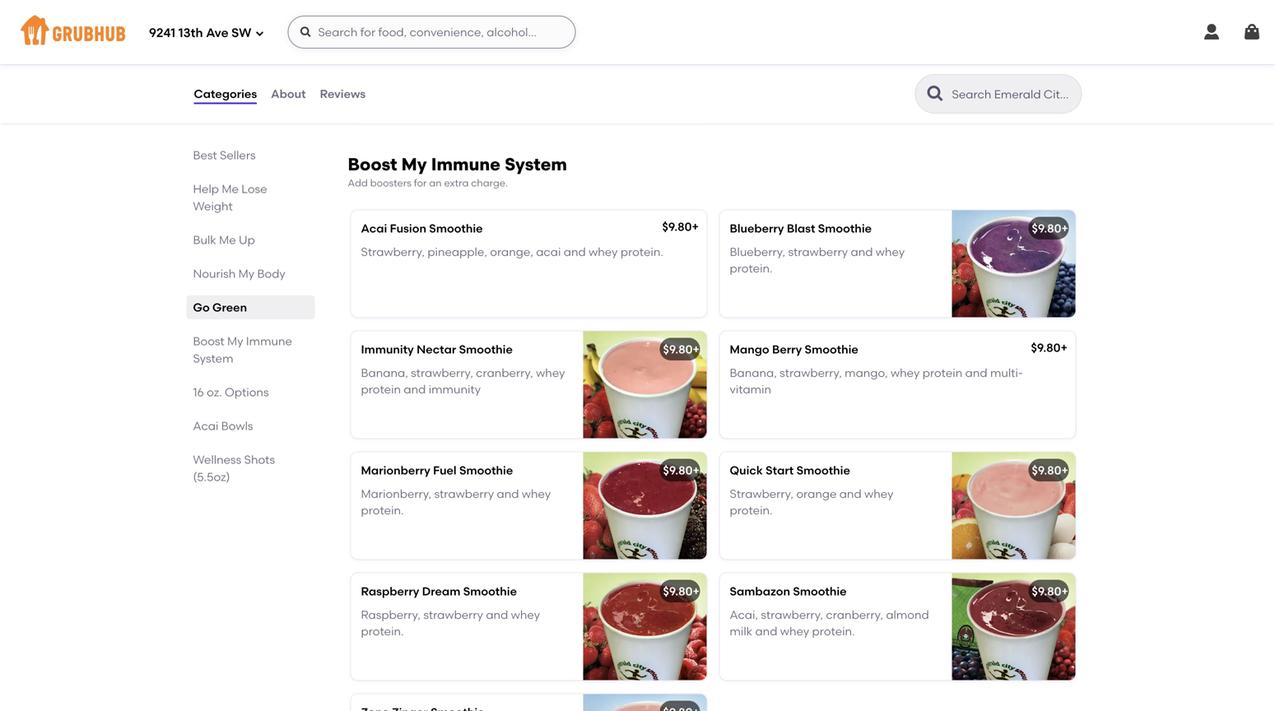 Task type: locate. For each thing, give the bounding box(es) containing it.
up
[[239, 233, 255, 247]]

strawberry, inside acai, strawberry, cranberry, almond milk and whey protein.
[[761, 608, 823, 622]]

and down raspberry dream smoothie
[[486, 608, 508, 622]]

cranberry, up immunity
[[476, 366, 533, 380]]

options
[[225, 385, 269, 399]]

and inside marionberry, strawberry and whey protein.
[[497, 487, 519, 501]]

0 vertical spatial cranberry,
[[476, 366, 533, 380]]

smoothie up banana, strawberry, cranberry, whey protein and immunity
[[459, 343, 513, 357]]

smoothie up banana,
[[402, 24, 456, 38]]

smoothie up the blueberry, strawberry and whey protein.
[[818, 222, 872, 236]]

0 horizontal spatial strawberry,
[[361, 245, 425, 259]]

2 vertical spatial my
[[227, 334, 243, 348]]

immunity nectar smoothie image
[[583, 331, 707, 438]]

0 vertical spatial my
[[402, 154, 427, 175]]

acai left bowls
[[193, 419, 219, 433]]

0 horizontal spatial acai
[[193, 419, 219, 433]]

banana, inside banana, strawberry, mango, whey protein and multi- vitamin
[[730, 366, 777, 380]]

1 horizontal spatial milk
[[730, 625, 753, 639]]

cranberry, inside banana, strawberry, cranberry, whey protein and immunity
[[476, 366, 533, 380]]

help me lose weight
[[193, 182, 267, 213]]

blueberry blast smoothie image
[[952, 210, 1076, 317]]

Search Emerald City Smoothie search field
[[951, 86, 1077, 102]]

marionberry,
[[361, 487, 432, 501]]

strawberry down fuel
[[434, 487, 494, 501]]

smoothie up orange
[[797, 464, 850, 478]]

strawberry, down mango berry smoothie
[[780, 366, 842, 380]]

0 vertical spatial acai
[[361, 222, 387, 236]]

2 vertical spatial strawberry
[[424, 608, 483, 622]]

milk
[[525, 48, 548, 62], [730, 625, 753, 639]]

0 vertical spatial immune
[[431, 154, 501, 175]]

1 banana, from the left
[[361, 366, 408, 380]]

whey inside banana, strawberry, mango, whey protein and multi- vitamin
[[891, 366, 920, 380]]

whey inside marionberry, strawberry and whey protein.
[[522, 487, 551, 501]]

$9.80 for raspberry, strawberry and whey protein.
[[663, 585, 693, 599]]

1 horizontal spatial strawberry,
[[730, 487, 794, 501]]

about
[[271, 87, 306, 101]]

boost
[[348, 154, 397, 175], [193, 334, 225, 348]]

almond
[[886, 608, 929, 622]]

my for boost my immune system add boosters for an extra charge.
[[402, 154, 427, 175]]

0 vertical spatial system
[[505, 154, 567, 175]]

strawberry inside marionberry, strawberry and whey protein.
[[434, 487, 494, 501]]

my inside boost my immune system
[[227, 334, 243, 348]]

protein left multi-
[[923, 366, 963, 380]]

$9.80
[[662, 220, 692, 234], [1032, 222, 1062, 236], [1031, 341, 1061, 355], [663, 343, 693, 357], [663, 464, 693, 478], [1032, 464, 1062, 478], [663, 585, 693, 599], [1032, 585, 1062, 599]]

0 horizontal spatial protein
[[361, 383, 401, 397]]

$9.80 + for blueberry, strawberry and whey protein.
[[1032, 222, 1069, 236]]

1 vertical spatial boost
[[193, 334, 225, 348]]

1 vertical spatial strawberry
[[434, 487, 494, 501]]

1 vertical spatial immune
[[246, 334, 292, 348]]

0 horizontal spatial zip
[[361, 24, 379, 38]]

vitamin
[[730, 383, 772, 397]]

me
[[222, 182, 239, 196], [219, 233, 236, 247]]

protein down immunity
[[361, 383, 401, 397]]

1 vertical spatial me
[[219, 233, 236, 247]]

banana,
[[361, 366, 408, 380], [730, 366, 777, 380]]

strawberry,
[[411, 366, 473, 380], [780, 366, 842, 380], [761, 608, 823, 622]]

my inside boost my immune system add boosters for an extra charge.
[[402, 154, 427, 175]]

0 horizontal spatial system
[[193, 352, 233, 366]]

svg image up about
[[299, 26, 312, 39]]

me left up on the top left
[[219, 233, 236, 247]]

go green tab
[[193, 299, 308, 316]]

svg image
[[1202, 22, 1222, 42], [299, 26, 312, 39], [255, 28, 265, 38]]

+ for acai, strawberry, cranberry, almond milk and whey protein.
[[1062, 585, 1069, 599]]

strawberry, up immunity
[[411, 366, 473, 380]]

banana, strawberry, cranberry, whey protein and immunity
[[361, 366, 565, 397]]

and inside the raspberry, strawberry and whey protein.
[[486, 608, 508, 622]]

me inside help me lose weight
[[222, 182, 239, 196]]

and inside apple, banana, bee sure, soy milk and whey protein.
[[361, 64, 383, 78]]

immune inside boost my immune system add boosters for an extra charge.
[[431, 154, 501, 175]]

0 vertical spatial me
[[222, 182, 239, 196]]

1 horizontal spatial immune
[[431, 154, 501, 175]]

strawberry, down the "fusion"
[[361, 245, 425, 259]]

smoothie for raspberry dream smoothie
[[463, 585, 517, 599]]

1 horizontal spatial cranberry,
[[826, 608, 884, 622]]

svg image left svg image
[[1202, 22, 1222, 42]]

raspberry dream smoothie image
[[583, 574, 707, 681]]

cranberry,
[[476, 366, 533, 380], [826, 608, 884, 622]]

immune for boost my immune system add boosters for an extra charge.
[[431, 154, 501, 175]]

0 horizontal spatial cranberry,
[[476, 366, 533, 380]]

weight
[[193, 199, 233, 213]]

2 banana, from the left
[[730, 366, 777, 380]]

raspberry,
[[361, 608, 421, 622]]

0 horizontal spatial boost
[[193, 334, 225, 348]]

acai for acai bowls
[[193, 419, 219, 433]]

banana, for banana, strawberry, mango, whey protein and multi- vitamin
[[730, 366, 777, 380]]

smoothie for marionberry fuel smoothie
[[459, 464, 513, 478]]

0 vertical spatial strawberry,
[[361, 245, 425, 259]]

marionberry
[[361, 464, 430, 478]]

0 vertical spatial strawberry
[[788, 245, 848, 259]]

0 vertical spatial protein
[[923, 366, 963, 380]]

banana,
[[400, 48, 447, 62]]

+
[[692, 220, 699, 234], [1062, 222, 1069, 236], [1061, 341, 1068, 355], [693, 343, 700, 357], [693, 464, 700, 478], [1062, 464, 1069, 478], [693, 585, 700, 599], [1062, 585, 1069, 599]]

and left immunity
[[404, 383, 426, 397]]

1 vertical spatial protein
[[361, 383, 401, 397]]

strawberry, inside banana, strawberry, mango, whey protein and multi- vitamin
[[780, 366, 842, 380]]

protein.
[[418, 64, 461, 78], [621, 245, 664, 259], [730, 262, 773, 276], [361, 504, 404, 518], [730, 504, 773, 518], [361, 625, 404, 639], [812, 625, 855, 639]]

bulk me up tab
[[193, 231, 308, 249]]

0 horizontal spatial svg image
[[255, 28, 265, 38]]

boost for boost my immune system
[[193, 334, 225, 348]]

and left multi-
[[966, 366, 988, 380]]

1 vertical spatial milk
[[730, 625, 753, 639]]

marionberry, strawberry and whey protein.
[[361, 487, 551, 518]]

immune
[[431, 154, 501, 175], [246, 334, 292, 348]]

strawberry, pineapple, orange, acai and whey protein.
[[361, 245, 664, 259]]

mango,
[[845, 366, 888, 380]]

1 vertical spatial my
[[238, 267, 255, 281]]

go green
[[193, 301, 247, 315]]

immune down go green tab
[[246, 334, 292, 348]]

9241 13th ave sw
[[149, 26, 252, 40]]

boost inside boost my immune system add boosters for an extra charge.
[[348, 154, 397, 175]]

and down acai,
[[755, 625, 778, 639]]

1 horizontal spatial protein
[[923, 366, 963, 380]]

ave
[[206, 26, 229, 40]]

0 vertical spatial boost
[[348, 154, 397, 175]]

whey inside strawberry, orange and whey protein.
[[865, 487, 894, 501]]

and down apple,
[[361, 64, 383, 78]]

and down marionberry fuel smoothie
[[497, 487, 519, 501]]

system inside boost my immune system
[[193, 352, 233, 366]]

banana, inside banana, strawberry, cranberry, whey protein and immunity
[[361, 366, 408, 380]]

smoothie right dream on the bottom of the page
[[463, 585, 517, 599]]

1 horizontal spatial acai
[[361, 222, 387, 236]]

1 horizontal spatial boost
[[348, 154, 397, 175]]

system up charge.
[[505, 154, 567, 175]]

banana, down immunity
[[361, 366, 408, 380]]

fuel
[[433, 464, 457, 478]]

help me lose weight tab
[[193, 180, 308, 215]]

quick start smoothie image
[[952, 452, 1076, 560]]

$9.80 +
[[662, 220, 699, 234], [1032, 222, 1069, 236], [1031, 341, 1068, 355], [663, 343, 700, 357], [663, 464, 700, 478], [1032, 464, 1069, 478], [663, 585, 700, 599], [1032, 585, 1069, 599]]

system
[[505, 154, 567, 175], [193, 352, 233, 366]]

protein. inside strawberry, orange and whey protein.
[[730, 504, 773, 518]]

Search for food, convenience, alcohol... search field
[[288, 16, 576, 49]]

9241
[[149, 26, 176, 40]]

0 horizontal spatial banana,
[[361, 366, 408, 380]]

strawberry inside the raspberry, strawberry and whey protein.
[[424, 608, 483, 622]]

+ for strawberry, orange and whey protein.
[[1062, 464, 1069, 478]]

$9.80 + for marionberry, strawberry and whey protein.
[[663, 464, 700, 478]]

shots
[[244, 453, 275, 467]]

cranberry, inside acai, strawberry, cranberry, almond milk and whey protein.
[[826, 608, 884, 622]]

and inside the blueberry, strawberry and whey protein.
[[851, 245, 873, 259]]

mango berry smoothie
[[730, 343, 859, 357]]

whey inside the raspberry, strawberry and whey protein.
[[511, 608, 540, 622]]

my up for at the left
[[402, 154, 427, 175]]

$9.80 for acai, strawberry, cranberry, almond milk and whey protein.
[[1032, 585, 1062, 599]]

strawberry down blast
[[788, 245, 848, 259]]

1 horizontal spatial system
[[505, 154, 567, 175]]

whey for immunity nectar smoothie
[[536, 366, 565, 380]]

0 horizontal spatial milk
[[525, 48, 548, 62]]

my down green
[[227, 334, 243, 348]]

smoothie for quick start smoothie
[[797, 464, 850, 478]]

protein
[[923, 366, 963, 380], [361, 383, 401, 397]]

help
[[193, 182, 219, 196]]

strawberry inside the blueberry, strawberry and whey protein.
[[788, 245, 848, 259]]

milk right the soy
[[525, 48, 548, 62]]

protein. inside the blueberry, strawberry and whey protein.
[[730, 262, 773, 276]]

me for help
[[222, 182, 239, 196]]

smoothie for acai fusion smoothie
[[429, 222, 483, 236]]

quick start smoothie
[[730, 464, 850, 478]]

apple, banana, bee sure, soy milk and whey protein.
[[361, 48, 548, 78]]

whey inside banana, strawberry, cranberry, whey protein and immunity
[[536, 366, 565, 380]]

raspberry dream smoothie
[[361, 585, 517, 599]]

sambazon smoothie
[[730, 585, 847, 599]]

smoothie up mango,
[[805, 343, 859, 357]]

cranberry, left almond
[[826, 608, 884, 622]]

immunity
[[361, 343, 414, 357]]

whey inside the blueberry, strawberry and whey protein.
[[876, 245, 905, 259]]

categories
[[194, 87, 257, 101]]

strawberry
[[788, 245, 848, 259], [434, 487, 494, 501], [424, 608, 483, 622]]

1 horizontal spatial zip
[[382, 24, 400, 38]]

2 zip from the left
[[382, 24, 400, 38]]

protein. inside acai, strawberry, cranberry, almond milk and whey protein.
[[812, 625, 855, 639]]

best sellers tab
[[193, 147, 308, 164]]

raspberry
[[361, 585, 419, 599]]

smoothie up pineapple,
[[429, 222, 483, 236]]

blueberry
[[730, 222, 784, 236]]

smoothie
[[402, 24, 456, 38], [429, 222, 483, 236], [818, 222, 872, 236], [459, 343, 513, 357], [805, 343, 859, 357], [459, 464, 513, 478], [797, 464, 850, 478], [463, 585, 517, 599], [793, 585, 847, 599]]

add
[[348, 177, 368, 189]]

boost inside boost my immune system
[[193, 334, 225, 348]]

banana, up "vitamin"
[[730, 366, 777, 380]]

1 zip from the left
[[361, 24, 379, 38]]

main navigation navigation
[[0, 0, 1275, 64]]

svg image right sw
[[255, 28, 265, 38]]

milk down acai,
[[730, 625, 753, 639]]

cranberry, for immunity nectar smoothie
[[476, 366, 533, 380]]

acai left the "fusion"
[[361, 222, 387, 236]]

zone zinger smoothie image
[[583, 695, 707, 711]]

immune up extra
[[431, 154, 501, 175]]

protein. inside apple, banana, bee sure, soy milk and whey protein.
[[418, 64, 461, 78]]

acai inside tab
[[193, 419, 219, 433]]

protein inside banana, strawberry, mango, whey protein and multi- vitamin
[[923, 366, 963, 380]]

orange,
[[490, 245, 533, 259]]

milk inside apple, banana, bee sure, soy milk and whey protein.
[[525, 48, 548, 62]]

0 vertical spatial milk
[[525, 48, 548, 62]]

zip
[[361, 24, 379, 38], [382, 24, 400, 38]]

and inside banana, strawberry, cranberry, whey protein and immunity
[[404, 383, 426, 397]]

strawberry, down sambazon smoothie
[[761, 608, 823, 622]]

system up oz.
[[193, 352, 233, 366]]

strawberry down dream on the bottom of the page
[[424, 608, 483, 622]]

smoothie up acai, strawberry, cranberry, almond milk and whey protein.
[[793, 585, 847, 599]]

1 horizontal spatial banana,
[[730, 366, 777, 380]]

1 vertical spatial acai
[[193, 419, 219, 433]]

1 vertical spatial cranberry,
[[826, 608, 884, 622]]

+ for blueberry, strawberry and whey protein.
[[1062, 222, 1069, 236]]

1 vertical spatial strawberry,
[[730, 487, 794, 501]]

boost up add
[[348, 154, 397, 175]]

strawberry,
[[361, 245, 425, 259], [730, 487, 794, 501]]

my left body
[[238, 267, 255, 281]]

boost down go
[[193, 334, 225, 348]]

whey
[[386, 64, 415, 78], [589, 245, 618, 259], [876, 245, 905, 259], [536, 366, 565, 380], [891, 366, 920, 380], [522, 487, 551, 501], [865, 487, 894, 501], [511, 608, 540, 622], [780, 625, 810, 639]]

system inside boost my immune system add boosters for an extra charge.
[[505, 154, 567, 175]]

protein inside banana, strawberry, cranberry, whey protein and immunity
[[361, 383, 401, 397]]

strawberry, for nectar
[[411, 366, 473, 380]]

1 vertical spatial system
[[193, 352, 233, 366]]

smoothie right fuel
[[459, 464, 513, 478]]

0 horizontal spatial immune
[[246, 334, 292, 348]]

smoothie for mango berry smoothie
[[805, 343, 859, 357]]

strawberry, down quick
[[730, 487, 794, 501]]

immune inside boost my immune system
[[246, 334, 292, 348]]

strawberry, inside strawberry, orange and whey protein.
[[730, 487, 794, 501]]

and down the blueberry blast smoothie
[[851, 245, 873, 259]]

$9.80 for banana, strawberry, cranberry, whey protein and immunity
[[663, 343, 693, 357]]

me for bulk
[[219, 233, 236, 247]]

me left the lose
[[222, 182, 239, 196]]

and right orange
[[840, 487, 862, 501]]

strawberry, inside banana, strawberry, cranberry, whey protein and immunity
[[411, 366, 473, 380]]

protein. inside the raspberry, strawberry and whey protein.
[[361, 625, 404, 639]]



Task type: describe. For each thing, give the bounding box(es) containing it.
charge.
[[471, 177, 508, 189]]

wellness shots (5.5oz) tab
[[193, 451, 308, 486]]

bee
[[450, 48, 471, 62]]

about button
[[270, 64, 307, 124]]

reviews button
[[319, 64, 367, 124]]

my for nourish my body
[[238, 267, 255, 281]]

lose
[[241, 182, 267, 196]]

strawberry for fuel
[[434, 487, 494, 501]]

and inside strawberry, orange and whey protein.
[[840, 487, 862, 501]]

sure,
[[474, 48, 501, 62]]

16 oz. options
[[193, 385, 269, 399]]

oz.
[[207, 385, 222, 399]]

protein for multi-
[[923, 366, 963, 380]]

sw
[[232, 26, 252, 40]]

sambazon smoothie image
[[952, 574, 1076, 681]]

bulk
[[193, 233, 216, 247]]

apple,
[[361, 48, 397, 62]]

$9.80 for strawberry, orange and whey protein.
[[1032, 464, 1062, 478]]

strawberry, for smoothie
[[761, 608, 823, 622]]

orange
[[797, 487, 837, 501]]

nourish my body
[[193, 267, 286, 281]]

whey for raspberry dream smoothie
[[511, 608, 540, 622]]

$9.80 + for acai, strawberry, cranberry, almond milk and whey protein.
[[1032, 585, 1069, 599]]

cranberry, for sambazon smoothie
[[826, 608, 884, 622]]

acai,
[[730, 608, 758, 622]]

$9.80 + for banana, strawberry, cranberry, whey protein and immunity
[[663, 343, 700, 357]]

whey inside apple, banana, bee sure, soy milk and whey protein.
[[386, 64, 415, 78]]

reviews
[[320, 87, 366, 101]]

boost my immune system add boosters for an extra charge.
[[348, 154, 567, 189]]

$9.80 for marionberry, strawberry and whey protein.
[[663, 464, 693, 478]]

bowls
[[221, 419, 253, 433]]

boost my immune system
[[193, 334, 292, 366]]

acai bowls
[[193, 419, 253, 433]]

smoothie for immunity nectar smoothie
[[459, 343, 513, 357]]

multi-
[[991, 366, 1023, 380]]

banana, for banana, strawberry, cranberry, whey protein and immunity
[[361, 366, 408, 380]]

strawberry, orange and whey protein.
[[730, 487, 894, 518]]

blueberry,
[[730, 245, 786, 259]]

boosters
[[370, 177, 412, 189]]

$9.80 + for raspberry, strawberry and whey protein.
[[663, 585, 700, 599]]

bulk me up
[[193, 233, 255, 247]]

best
[[193, 148, 217, 162]]

immunity
[[429, 383, 481, 397]]

2 horizontal spatial svg image
[[1202, 22, 1222, 42]]

system for boost my immune system
[[193, 352, 233, 366]]

13th
[[179, 26, 203, 40]]

+ for marionberry, strawberry and whey protein.
[[693, 464, 700, 478]]

strawberry, for start
[[730, 487, 794, 501]]

blueberry, strawberry and whey protein.
[[730, 245, 905, 276]]

strawberry, for fusion
[[361, 245, 425, 259]]

acai
[[536, 245, 561, 259]]

and inside acai, strawberry, cranberry, almond milk and whey protein.
[[755, 625, 778, 639]]

$9.80 for blueberry, strawberry and whey protein.
[[1032, 222, 1062, 236]]

nourish my body tab
[[193, 265, 308, 282]]

+ for banana, strawberry, cranberry, whey protein and immunity
[[693, 343, 700, 357]]

nectar
[[417, 343, 456, 357]]

soy
[[503, 48, 522, 62]]

zip zip smoothie
[[361, 24, 456, 38]]

whey for blueberry blast smoothie
[[876, 245, 905, 259]]

for
[[414, 177, 427, 189]]

sambazon
[[730, 585, 790, 599]]

1 horizontal spatial svg image
[[299, 26, 312, 39]]

strawberry for dream
[[424, 608, 483, 622]]

dream
[[422, 585, 461, 599]]

marionberry fuel smoothie image
[[583, 452, 707, 560]]

categories button
[[193, 64, 258, 124]]

body
[[257, 267, 286, 281]]

blueberry blast smoothie
[[730, 222, 872, 236]]

wellness
[[193, 453, 241, 467]]

extra
[[444, 177, 469, 189]]

strawberry, for berry
[[780, 366, 842, 380]]

whey inside acai, strawberry, cranberry, almond milk and whey protein.
[[780, 625, 810, 639]]

green
[[212, 301, 247, 315]]

acai bowls tab
[[193, 417, 308, 435]]

protein. inside marionberry, strawberry and whey protein.
[[361, 504, 404, 518]]

best sellers
[[193, 148, 256, 162]]

system for boost my immune system add boosters for an extra charge.
[[505, 154, 567, 175]]

banana, strawberry, mango, whey protein and multi- vitamin
[[730, 366, 1023, 397]]

go
[[193, 301, 210, 315]]

start
[[766, 464, 794, 478]]

raspberry, strawberry and whey protein.
[[361, 608, 540, 639]]

acai, strawberry, cranberry, almond milk and whey protein.
[[730, 608, 929, 639]]

milk inside acai, strawberry, cranberry, almond milk and whey protein.
[[730, 625, 753, 639]]

smoothie for blueberry blast smoothie
[[818, 222, 872, 236]]

nourish
[[193, 267, 236, 281]]

fusion
[[390, 222, 426, 236]]

smoothie for zip zip smoothie
[[402, 24, 456, 38]]

strawberry for blast
[[788, 245, 848, 259]]

and inside banana, strawberry, mango, whey protein and multi- vitamin
[[966, 366, 988, 380]]

pineapple,
[[428, 245, 487, 259]]

svg image
[[1243, 22, 1262, 42]]

whey for quick start smoothie
[[865, 487, 894, 501]]

wellness shots (5.5oz)
[[193, 453, 275, 484]]

16 oz. options tab
[[193, 384, 308, 401]]

acai fusion smoothie
[[361, 222, 483, 236]]

quick
[[730, 464, 763, 478]]

and right acai
[[564, 245, 586, 259]]

zip zip smoothie image
[[583, 13, 707, 120]]

whey for marionberry fuel smoothie
[[522, 487, 551, 501]]

marionberry fuel smoothie
[[361, 464, 513, 478]]

sellers
[[220, 148, 256, 162]]

boost for boost my immune system add boosters for an extra charge.
[[348, 154, 397, 175]]

$9.80 + for strawberry, orange and whey protein.
[[1032, 464, 1069, 478]]

acai for acai fusion smoothie
[[361, 222, 387, 236]]

my for boost my immune system
[[227, 334, 243, 348]]

search icon image
[[926, 84, 946, 104]]

boost my immune system tab
[[193, 333, 308, 367]]

+ for raspberry, strawberry and whey protein.
[[693, 585, 700, 599]]

immune for boost my immune system
[[246, 334, 292, 348]]

blast
[[787, 222, 816, 236]]

16
[[193, 385, 204, 399]]

whey for mango berry smoothie
[[891, 366, 920, 380]]

(5.5oz)
[[193, 470, 230, 484]]

berry
[[772, 343, 802, 357]]

mango
[[730, 343, 770, 357]]

protein for immunity
[[361, 383, 401, 397]]

an
[[429, 177, 442, 189]]

immunity nectar smoothie
[[361, 343, 513, 357]]



Task type: vqa. For each thing, say whether or not it's contained in the screenshot.
Mango Berry Smoothie's Smoothie
yes



